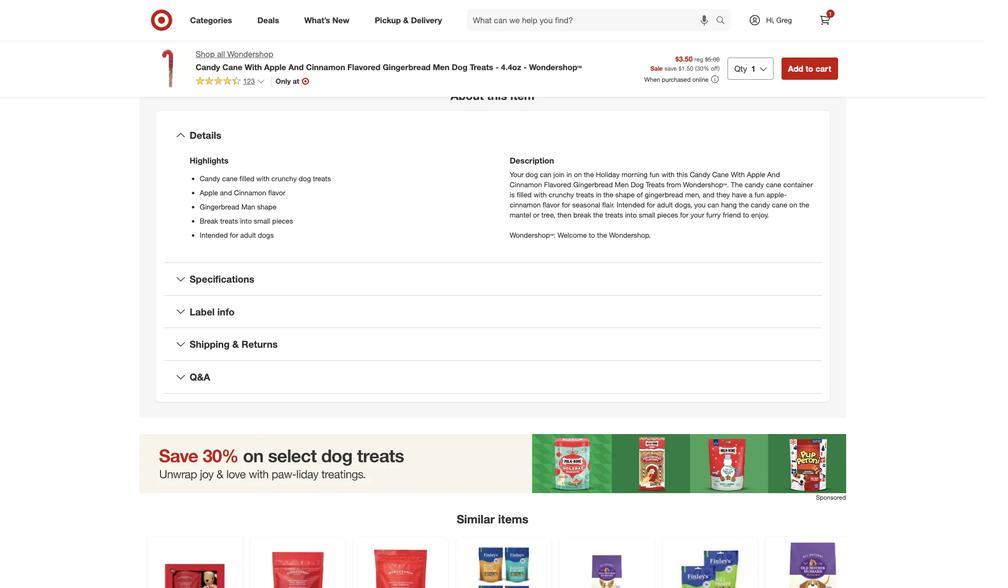 Task type: vqa. For each thing, say whether or not it's contained in the screenshot.
the Image of Candy Cane With Apple And Cinnamon Flavored Gingerbread Men Dog Treats - 4.4oz - Wondershop™
yes



Task type: describe. For each thing, give the bounding box(es) containing it.
2 vertical spatial apple
[[200, 188, 218, 197]]

join
[[554, 170, 565, 179]]

men inside the shop all wondershop candy cane with apple and cinnamon flavored gingerbread men dog treats - 4.4oz - wondershop™
[[433, 62, 450, 72]]

dog inside the shop all wondershop candy cane with apple and cinnamon flavored gingerbread men dog treats - 4.4oz - wondershop™
[[452, 62, 468, 72]]

2 vertical spatial gingerbread
[[200, 202, 239, 211]]

then
[[558, 211, 572, 219]]

apple-
[[767, 190, 787, 199]]

apple inside your dog can join in on the holiday morning fun with this candy cane with apple and cinnamon flavored gingerbread men dog treats from wondershop™. the candy cane container is filled with crunchy treats in the shape of gingerbread men, and they have a fun apple- cinnamon flavor for seasonal flair. intended for adult dogs, you can hang the candy cane on the mantel or tree, then break the treats into small pieces for your furry friend to enjoy.
[[747, 170, 766, 179]]

container
[[784, 180, 813, 189]]

for down the "break treats into small pieces" on the top left of page
[[230, 231, 238, 239]]

qty 1
[[735, 64, 756, 74]]

0 vertical spatial in
[[567, 170, 572, 179]]

0 horizontal spatial 1
[[752, 64, 756, 74]]

wondershop
[[227, 49, 273, 59]]

flair.
[[603, 200, 615, 209]]

only at
[[276, 77, 299, 85]]

candy inside the shop all wondershop candy cane with apple and cinnamon flavored gingerbread men dog treats - 4.4oz - wondershop™
[[196, 62, 220, 72]]

the
[[731, 180, 743, 189]]

flavored inside the shop all wondershop candy cane with apple and cinnamon flavored gingerbread men dog treats - 4.4oz - wondershop™
[[348, 62, 381, 72]]

wondershop™: welcome to the wondershop.
[[510, 231, 651, 239]]

break treats into small pieces
[[200, 217, 293, 225]]

purchased
[[662, 76, 691, 83]]

adult inside your dog can join in on the holiday morning fun with this candy cane with apple and cinnamon flavored gingerbread men dog treats from wondershop™. the candy cane container is filled with crunchy treats in the shape of gingerbread men, and they have a fun apple- cinnamon flavor for seasonal flair. intended for adult dogs, you can hang the candy cane on the mantel or tree, then break the treats into small pieces for your furry friend to enjoy.
[[658, 200, 673, 209]]

1 horizontal spatial in
[[596, 190, 602, 199]]

wondershop™
[[529, 62, 582, 72]]

add to cart
[[788, 64, 832, 74]]

shop
[[196, 49, 215, 59]]

the down have
[[739, 200, 749, 209]]

1 vertical spatial candy
[[751, 200, 770, 209]]

$3.50 reg $5.00 sale save $ 1.50 ( 30 % off )
[[651, 54, 720, 72]]

the down container
[[800, 200, 810, 209]]

2 vertical spatial to
[[589, 231, 595, 239]]

0 horizontal spatial intended
[[200, 231, 228, 239]]

0 horizontal spatial this
[[487, 89, 507, 103]]

1 vertical spatial fun
[[755, 190, 765, 199]]

for down the gingerbread
[[647, 200, 656, 209]]

welcome
[[558, 231, 587, 239]]

0 horizontal spatial shape
[[257, 202, 277, 211]]

candy down highlights
[[200, 174, 220, 183]]

intended inside your dog can join in on the holiday morning fun with this candy cane with apple and cinnamon flavored gingerbread men dog treats from wondershop™. the candy cane container is filled with crunchy treats in the shape of gingerbread men, and they have a fun apple- cinnamon flavor for seasonal flair. intended for adult dogs, you can hang the candy cane on the mantel or tree, then break the treats into small pieces for your furry friend to enjoy.
[[617, 200, 645, 209]]

item
[[511, 89, 535, 103]]

greg
[[777, 16, 792, 24]]

search button
[[712, 9, 736, 33]]

What can we help you find? suggestions appear below search field
[[467, 9, 719, 31]]

delivery
[[411, 15, 442, 25]]

search
[[712, 16, 736, 26]]

0 horizontal spatial dog
[[299, 174, 311, 183]]

is
[[510, 190, 515, 199]]

returns
[[242, 339, 278, 350]]

1 horizontal spatial with
[[534, 190, 547, 199]]

highlights
[[190, 156, 229, 166]]

plush toy & dog treat combo with apple & cinnamon flavor - 6oz - wondershop™ image
[[153, 543, 236, 589]]

gingerbread man shape
[[200, 202, 277, 211]]

1 horizontal spatial can
[[708, 200, 720, 209]]

break
[[200, 217, 218, 225]]

1 horizontal spatial on
[[790, 200, 798, 209]]

items
[[498, 512, 529, 526]]

when purchased online
[[645, 76, 709, 83]]

123 link
[[196, 76, 265, 88]]

0 vertical spatial fun
[[650, 170, 660, 179]]

into inside your dog can join in on the holiday morning fun with this candy cane with apple and cinnamon flavored gingerbread men dog treats from wondershop™. the candy cane container is filled with crunchy treats in the shape of gingerbread men, and they have a fun apple- cinnamon flavor for seasonal flair. intended for adult dogs, you can hang the candy cane on the mantel or tree, then break the treats into small pieces for your furry friend to enjoy.
[[625, 211, 637, 219]]

0 horizontal spatial and
[[220, 188, 232, 197]]

4.4oz
[[501, 62, 522, 72]]

0 horizontal spatial small
[[254, 217, 270, 225]]

0 vertical spatial filled
[[240, 174, 255, 183]]

description
[[510, 156, 554, 166]]

)
[[718, 65, 720, 72]]

when
[[645, 76, 661, 83]]

$5.00
[[705, 55, 720, 63]]

specifications
[[190, 273, 254, 285]]

0 vertical spatial can
[[540, 170, 552, 179]]

from
[[667, 180, 681, 189]]

0 horizontal spatial into
[[240, 217, 252, 225]]

candy cane filled with crunchy dog treats
[[200, 174, 331, 183]]

you
[[695, 200, 706, 209]]

specifications button
[[163, 263, 822, 295]]

shipping & returns
[[190, 339, 278, 350]]

have
[[732, 190, 747, 199]]

what's new
[[304, 15, 350, 25]]

2 - from the left
[[524, 62, 527, 72]]

categories
[[190, 15, 232, 25]]

details button
[[163, 119, 822, 151]]

seasonal
[[572, 200, 601, 209]]

qty
[[735, 64, 748, 74]]

for up then
[[562, 200, 571, 209]]

to inside your dog can join in on the holiday morning fun with this candy cane with apple and cinnamon flavored gingerbread men dog treats from wondershop™. the candy cane container is filled with crunchy treats in the shape of gingerbread men, and they have a fun apple- cinnamon flavor for seasonal flair. intended for adult dogs, you can hang the candy cane on the mantel or tree, then break the treats into small pieces for your furry friend to enjoy.
[[743, 211, 750, 219]]

label info button
[[163, 296, 822, 328]]

online
[[693, 76, 709, 83]]

dog inside your dog can join in on the holiday morning fun with this candy cane with apple and cinnamon flavored gingerbread men dog treats from wondershop™. the candy cane container is filled with crunchy treats in the shape of gingerbread men, and they have a fun apple- cinnamon flavor for seasonal flair. intended for adult dogs, you can hang the candy cane on the mantel or tree, then break the treats into small pieces for your furry friend to enjoy.
[[631, 180, 644, 189]]

1 link
[[814, 9, 836, 31]]

categories link
[[182, 9, 245, 31]]

1 - from the left
[[496, 62, 499, 72]]

a
[[749, 190, 753, 199]]

cane up apple and cinnamon flavor
[[222, 174, 238, 183]]

reg
[[695, 55, 704, 63]]

break
[[574, 211, 591, 219]]

hang
[[721, 200, 737, 209]]

label
[[190, 306, 215, 318]]

0 horizontal spatial with
[[257, 174, 270, 183]]

your
[[510, 170, 524, 179]]

small inside your dog can join in on the holiday morning fun with this candy cane with apple and cinnamon flavored gingerbread men dog treats from wondershop™. the candy cane container is filled with crunchy treats in the shape of gingerbread men, and they have a fun apple- cinnamon flavor for seasonal flair. intended for adult dogs, you can hang the candy cane on the mantel or tree, then break the treats into small pieces for your furry friend to enjoy.
[[639, 211, 656, 219]]

gingerbread flavor dog treat biscuit with oats for adult dog - 6oz - wondershop™ image
[[256, 543, 339, 589]]

gingerbread
[[645, 190, 684, 199]]

candy inside your dog can join in on the holiday morning fun with this candy cane with apple and cinnamon flavored gingerbread men dog treats from wondershop™. the candy cane container is filled with crunchy treats in the shape of gingerbread men, and they have a fun apple- cinnamon flavor for seasonal flair. intended for adult dogs, you can hang the candy cane on the mantel or tree, then break the treats into small pieces for your furry friend to enjoy.
[[690, 170, 711, 179]]

men,
[[685, 190, 701, 199]]

$3.50
[[676, 54, 693, 63]]

enjoy.
[[752, 211, 769, 219]]

gingerbread inside the shop all wondershop candy cane with apple and cinnamon flavored gingerbread men dog treats - 4.4oz - wondershop™
[[383, 62, 431, 72]]

deals
[[257, 15, 279, 25]]

hi, greg
[[767, 16, 792, 24]]

shop all wondershop candy cane with apple and cinnamon flavored gingerbread men dog treats - 4.4oz - wondershop™
[[196, 49, 582, 72]]

treats inside the shop all wondershop candy cane with apple and cinnamon flavored gingerbread men dog treats - 4.4oz - wondershop™
[[470, 62, 494, 72]]

about this item
[[451, 89, 535, 103]]

& for pickup
[[403, 15, 409, 25]]

& for shipping
[[232, 339, 239, 350]]

(
[[695, 65, 697, 72]]



Task type: locate. For each thing, give the bounding box(es) containing it.
2 horizontal spatial apple
[[747, 170, 766, 179]]

0 vertical spatial flavored
[[348, 62, 381, 72]]

and up apple-
[[768, 170, 780, 179]]

0 horizontal spatial crunchy
[[272, 174, 297, 183]]

1 vertical spatial with
[[731, 170, 745, 179]]

1 vertical spatial in
[[596, 190, 602, 199]]

1 vertical spatial treats
[[646, 180, 665, 189]]

candy up the wondershop™.
[[690, 170, 711, 179]]

and down the wondershop™.
[[703, 190, 715, 199]]

save
[[665, 65, 677, 72]]

cane up apple-
[[766, 180, 782, 189]]

cane
[[222, 174, 238, 183], [766, 180, 782, 189], [772, 200, 788, 209]]

apple up a
[[747, 170, 766, 179]]

filled up apple and cinnamon flavor
[[240, 174, 255, 183]]

1 horizontal spatial filled
[[517, 190, 532, 199]]

adult down the "break treats into small pieces" on the top left of page
[[240, 231, 256, 239]]

men inside your dog can join in on the holiday morning fun with this candy cane with apple and cinnamon flavored gingerbread men dog treats from wondershop™. the candy cane container is filled with crunchy treats in the shape of gingerbread men, and they have a fun apple- cinnamon flavor for seasonal flair. intended for adult dogs, you can hang the candy cane on the mantel or tree, then break the treats into small pieces for your furry friend to enjoy.
[[615, 180, 629, 189]]

0 vertical spatial flavor
[[268, 188, 286, 197]]

about
[[451, 89, 484, 103]]

treats inside your dog can join in on the holiday morning fun with this candy cane with apple and cinnamon flavored gingerbread men dog treats from wondershop™. the candy cane container is filled with crunchy treats in the shape of gingerbread men, and they have a fun apple- cinnamon flavor for seasonal flair. intended for adult dogs, you can hang the candy cane on the mantel or tree, then break the treats into small pieces for your furry friend to enjoy.
[[646, 180, 665, 189]]

with up the at the top
[[731, 170, 745, 179]]

and inside your dog can join in on the holiday morning fun with this candy cane with apple and cinnamon flavored gingerbread men dog treats from wondershop™. the candy cane container is filled with crunchy treats in the shape of gingerbread men, and they have a fun apple- cinnamon flavor for seasonal flair. intended for adult dogs, you can hang the candy cane on the mantel or tree, then break the treats into small pieces for your furry friend to enjoy.
[[703, 190, 715, 199]]

shape inside your dog can join in on the holiday morning fun with this candy cane with apple and cinnamon flavored gingerbread men dog treats from wondershop™. the candy cane container is filled with crunchy treats in the shape of gingerbread men, and they have a fun apple- cinnamon flavor for seasonal flair. intended for adult dogs, you can hang the candy cane on the mantel or tree, then break the treats into small pieces for your furry friend to enjoy.
[[616, 190, 635, 199]]

intended for adult dogs
[[200, 231, 274, 239]]

label info
[[190, 306, 235, 318]]

0 vertical spatial adult
[[658, 200, 673, 209]]

advertisement region inside the similar items region
[[139, 434, 846, 493]]

of
[[637, 190, 643, 199]]

filled up 'cinnamon'
[[517, 190, 532, 199]]

men
[[433, 62, 450, 72], [615, 180, 629, 189]]

1 horizontal spatial cinnamon
[[306, 62, 345, 72]]

0 vertical spatial 1
[[829, 11, 832, 17]]

cinnamon
[[306, 62, 345, 72], [510, 180, 542, 189], [234, 188, 266, 197]]

furry
[[707, 211, 721, 219]]

30
[[697, 65, 704, 72]]

hi,
[[767, 16, 775, 24]]

small
[[639, 211, 656, 219], [254, 217, 270, 225]]

1 vertical spatial can
[[708, 200, 720, 209]]

cinnamon up man at the left
[[234, 188, 266, 197]]

1 vertical spatial 1
[[752, 64, 756, 74]]

1 horizontal spatial flavor
[[543, 200, 560, 209]]

cane down apple-
[[772, 200, 788, 209]]

to inside button
[[806, 64, 814, 74]]

2 horizontal spatial with
[[662, 170, 675, 179]]

2 horizontal spatial gingerbread
[[573, 180, 613, 189]]

fun right a
[[755, 190, 765, 199]]

similar
[[457, 512, 495, 526]]

1 vertical spatial flavor
[[543, 200, 560, 209]]

treats
[[313, 174, 331, 183], [576, 190, 594, 199], [605, 211, 623, 219], [220, 217, 238, 225]]

with up from
[[662, 170, 675, 179]]

star crunchy chicken flavor crunchy cat treat for adult cat - 6oz - wondershop™ image
[[359, 543, 442, 589]]

to right welcome
[[589, 231, 595, 239]]

or
[[533, 211, 540, 219]]

all
[[217, 49, 225, 59]]

cane up the wondershop™.
[[713, 170, 729, 179]]

info
[[217, 306, 235, 318]]

1 vertical spatial this
[[677, 170, 688, 179]]

gingerbread inside your dog can join in on the holiday morning fun with this candy cane with apple and cinnamon flavored gingerbread men dog treats from wondershop™. the candy cane container is filled with crunchy treats in the shape of gingerbread men, and they have a fun apple- cinnamon flavor for seasonal flair. intended for adult dogs, you can hang the candy cane on the mantel or tree, then break the treats into small pieces for your furry friend to enjoy.
[[573, 180, 613, 189]]

this left item
[[487, 89, 507, 103]]

into down man at the left
[[240, 217, 252, 225]]

cane inside the shop all wondershop candy cane with apple and cinnamon flavored gingerbread men dog treats - 4.4oz - wondershop™
[[223, 62, 243, 72]]

1 horizontal spatial with
[[731, 170, 745, 179]]

0 vertical spatial crunchy
[[272, 174, 297, 183]]

1.50
[[682, 65, 694, 72]]

0 vertical spatial treats
[[470, 62, 494, 72]]

deals link
[[249, 9, 292, 31]]

they
[[717, 190, 730, 199]]

small down of
[[639, 211, 656, 219]]

shape right man at the left
[[257, 202, 277, 211]]

your dog can join in on the holiday morning fun with this candy cane with apple and cinnamon flavored gingerbread men dog treats from wondershop™. the candy cane container is filled with crunchy treats in the shape of gingerbread men, and they have a fun apple- cinnamon flavor for seasonal flair. intended for adult dogs, you can hang the candy cane on the mantel or tree, then break the treats into small pieces for your furry friend to enjoy.
[[510, 170, 813, 219]]

1
[[829, 11, 832, 17], [752, 64, 756, 74]]

to right add
[[806, 64, 814, 74]]

with down the wondershop
[[245, 62, 262, 72]]

0 horizontal spatial and
[[289, 62, 304, 72]]

wondershop™.
[[683, 180, 729, 189]]

1 horizontal spatial 1
[[829, 11, 832, 17]]

cart
[[816, 64, 832, 74]]

the left holiday
[[584, 170, 594, 179]]

0 horizontal spatial to
[[589, 231, 595, 239]]

gingerbread
[[383, 62, 431, 72], [573, 180, 613, 189], [200, 202, 239, 211]]

in right join
[[567, 170, 572, 179]]

small up dogs
[[254, 217, 270, 225]]

cane
[[223, 62, 243, 72], [713, 170, 729, 179]]

1 horizontal spatial dog
[[631, 180, 644, 189]]

new
[[333, 15, 350, 25]]

1 right the 'qty'
[[752, 64, 756, 74]]

0 horizontal spatial filled
[[240, 174, 255, 183]]

1 horizontal spatial crunchy
[[549, 190, 574, 199]]

1 vertical spatial intended
[[200, 231, 228, 239]]

0 vertical spatial apple
[[264, 62, 286, 72]]

1 horizontal spatial intended
[[617, 200, 645, 209]]

wondershop™:
[[510, 231, 556, 239]]

1 horizontal spatial dog
[[526, 170, 538, 179]]

0 horizontal spatial can
[[540, 170, 552, 179]]

0 horizontal spatial -
[[496, 62, 499, 72]]

0 vertical spatial gingerbread
[[383, 62, 431, 72]]

treats up the gingerbread
[[646, 180, 665, 189]]

in up seasonal
[[596, 190, 602, 199]]

flavor inside your dog can join in on the holiday morning fun with this candy cane with apple and cinnamon flavored gingerbread men dog treats from wondershop™. the candy cane container is filled with crunchy treats in the shape of gingerbread men, and they have a fun apple- cinnamon flavor for seasonal flair. intended for adult dogs, you can hang the candy cane on the mantel or tree, then break the treats into small pieces for your furry friend to enjoy.
[[543, 200, 560, 209]]

1 horizontal spatial fun
[[755, 190, 765, 199]]

dog up the "about" on the top
[[452, 62, 468, 72]]

%
[[704, 65, 710, 72]]

1 horizontal spatial small
[[639, 211, 656, 219]]

filled inside your dog can join in on the holiday morning fun with this candy cane with apple and cinnamon flavored gingerbread men dog treats from wondershop™. the candy cane container is filled with crunchy treats in the shape of gingerbread men, and they have a fun apple- cinnamon flavor for seasonal flair. intended for adult dogs, you can hang the candy cane on the mantel or tree, then break the treats into small pieces for your furry friend to enjoy.
[[517, 190, 532, 199]]

add to cart button
[[782, 58, 838, 80]]

1 horizontal spatial apple
[[264, 62, 286, 72]]

old mother hubbard by wellness classic crunchy p-nuttier biscuits mini oven baked with carrot, apple and chicken flavor dog treats - 5oz image
[[566, 543, 648, 589]]

& inside shipping & returns dropdown button
[[232, 339, 239, 350]]

crunchy up apple and cinnamon flavor
[[272, 174, 297, 183]]

0 vertical spatial to
[[806, 64, 814, 74]]

1 horizontal spatial treats
[[646, 180, 665, 189]]

gingerbread down holiday
[[573, 180, 613, 189]]

for down dogs,
[[680, 211, 689, 219]]

0 vertical spatial &
[[403, 15, 409, 25]]

intended down break
[[200, 231, 228, 239]]

and inside the shop all wondershop candy cane with apple and cinnamon flavored gingerbread men dog treats - 4.4oz - wondershop™
[[289, 62, 304, 72]]

candy up enjoy.
[[751, 200, 770, 209]]

what's new link
[[296, 9, 362, 31]]

finley's all natural variety pack with peanut butter, banana,apple, cinnamon,coconut and pumpkin biscuit dog treats - 4pk/48oz image
[[462, 543, 545, 589]]

1 horizontal spatial and
[[703, 190, 715, 199]]

adult down the gingerbread
[[658, 200, 673, 209]]

intended down of
[[617, 200, 645, 209]]

this up from
[[677, 170, 688, 179]]

to left enjoy.
[[743, 211, 750, 219]]

1 horizontal spatial gingerbread
[[383, 62, 431, 72]]

apple
[[264, 62, 286, 72], [747, 170, 766, 179], [200, 188, 218, 197]]

0 vertical spatial with
[[245, 62, 262, 72]]

mantel
[[510, 211, 531, 219]]

advertisement region
[[505, 7, 838, 45], [139, 434, 846, 493]]

1 vertical spatial flavored
[[544, 180, 571, 189]]

the down flair.
[[593, 211, 603, 219]]

pieces inside your dog can join in on the holiday morning fun with this candy cane with apple and cinnamon flavored gingerbread men dog treats from wondershop™. the candy cane container is filled with crunchy treats in the shape of gingerbread men, and they have a fun apple- cinnamon flavor for seasonal flair. intended for adult dogs, you can hang the candy cane on the mantel or tree, then break the treats into small pieces for your furry friend to enjoy.
[[658, 211, 679, 219]]

cane inside your dog can join in on the holiday morning fun with this candy cane with apple and cinnamon flavored gingerbread men dog treats from wondershop™. the candy cane container is filled with crunchy treats in the shape of gingerbread men, and they have a fun apple- cinnamon flavor for seasonal flair. intended for adult dogs, you can hang the candy cane on the mantel or tree, then break the treats into small pieces for your furry friend to enjoy.
[[713, 170, 729, 179]]

old mother hubbard by wellness classic crunchy p-nuttier biscuits small oven baked with carrot, apple and peanut butter flavor dog treats - 20oz image
[[772, 543, 855, 589]]

1 horizontal spatial &
[[403, 15, 409, 25]]

sale
[[651, 65, 663, 72]]

cinnamon down what's new link
[[306, 62, 345, 72]]

apple inside the shop all wondershop candy cane with apple and cinnamon flavored gingerbread men dog treats - 4.4oz - wondershop™
[[264, 62, 286, 72]]

treats left 4.4oz
[[470, 62, 494, 72]]

1 vertical spatial adult
[[240, 231, 256, 239]]

with
[[662, 170, 675, 179], [257, 174, 270, 183], [534, 190, 547, 199]]

0 horizontal spatial flavor
[[268, 188, 286, 197]]

1 inside 1 "link"
[[829, 11, 832, 17]]

apple up break
[[200, 188, 218, 197]]

and
[[289, 62, 304, 72], [768, 170, 780, 179]]

details
[[190, 129, 221, 141]]

can left join
[[540, 170, 552, 179]]

1 vertical spatial crunchy
[[549, 190, 574, 199]]

1 horizontal spatial flavored
[[544, 180, 571, 189]]

similar items region
[[139, 434, 861, 589]]

cinnamon inside the shop all wondershop candy cane with apple and cinnamon flavored gingerbread men dog treats - 4.4oz - wondershop™
[[306, 62, 345, 72]]

flavor
[[268, 188, 286, 197], [543, 200, 560, 209]]

123
[[243, 77, 255, 85]]

on down container
[[790, 200, 798, 209]]

similar items
[[457, 512, 529, 526]]

0 horizontal spatial cinnamon
[[234, 188, 266, 197]]

at
[[293, 77, 299, 85]]

pieces down dogs,
[[658, 211, 679, 219]]

1 right greg
[[829, 11, 832, 17]]

crunchy
[[272, 174, 297, 183], [549, 190, 574, 199]]

&
[[403, 15, 409, 25], [232, 339, 239, 350]]

0 horizontal spatial dog
[[452, 62, 468, 72]]

wondershop.
[[609, 231, 651, 239]]

and
[[220, 188, 232, 197], [703, 190, 715, 199]]

your
[[691, 211, 705, 219]]

0 horizontal spatial on
[[574, 170, 582, 179]]

only
[[276, 77, 291, 85]]

and up gingerbread man shape
[[220, 188, 232, 197]]

dog up of
[[631, 180, 644, 189]]

flavored
[[348, 62, 381, 72], [544, 180, 571, 189]]

0 horizontal spatial pieces
[[272, 217, 293, 225]]

$
[[679, 65, 682, 72]]

and inside your dog can join in on the holiday morning fun with this candy cane with apple and cinnamon flavored gingerbread men dog treats from wondershop™. the candy cane container is filled with crunchy treats in the shape of gingerbread men, and they have a fun apple- cinnamon flavor for seasonal flair. intended for adult dogs, you can hang the candy cane on the mantel or tree, then break the treats into small pieces for your furry friend to enjoy.
[[768, 170, 780, 179]]

- right 4.4oz
[[524, 62, 527, 72]]

1 vertical spatial on
[[790, 200, 798, 209]]

the left wondershop.
[[597, 231, 607, 239]]

friend
[[723, 211, 741, 219]]

fun right morning
[[650, 170, 660, 179]]

1 vertical spatial apple
[[747, 170, 766, 179]]

0 horizontal spatial flavored
[[348, 62, 381, 72]]

1 vertical spatial dog
[[631, 180, 644, 189]]

for
[[562, 200, 571, 209], [647, 200, 656, 209], [680, 211, 689, 219], [230, 231, 238, 239]]

image of candy cane with apple and cinnamon flavored gingerbread men dog treats - 4.4oz - wondershop™ image
[[147, 48, 188, 89]]

shape left of
[[616, 190, 635, 199]]

add
[[788, 64, 804, 74]]

men down delivery
[[433, 62, 450, 72]]

0 horizontal spatial cane
[[223, 62, 243, 72]]

finley's all natural apple and cinnamon biscuit dog treats - 24oz image
[[669, 543, 751, 589]]

1 horizontal spatial and
[[768, 170, 780, 179]]

0 horizontal spatial apple
[[200, 188, 218, 197]]

0 horizontal spatial &
[[232, 339, 239, 350]]

candy up a
[[745, 180, 764, 189]]

into up wondershop.
[[625, 211, 637, 219]]

0 vertical spatial candy
[[745, 180, 764, 189]]

0 vertical spatial on
[[574, 170, 582, 179]]

into
[[625, 211, 637, 219], [240, 217, 252, 225]]

man
[[241, 202, 255, 211]]

cinnamon
[[510, 200, 541, 209]]

crunchy down join
[[549, 190, 574, 199]]

with up apple and cinnamon flavor
[[257, 174, 270, 183]]

flavored inside your dog can join in on the holiday morning fun with this candy cane with apple and cinnamon flavored gingerbread men dog treats from wondershop™. the candy cane container is filled with crunchy treats in the shape of gingerbread men, and they have a fun apple- cinnamon flavor for seasonal flair. intended for adult dogs, you can hang the candy cane on the mantel or tree, then break the treats into small pieces for your furry friend to enjoy.
[[544, 180, 571, 189]]

pickup
[[375, 15, 401, 25]]

can up furry
[[708, 200, 720, 209]]

intended
[[617, 200, 645, 209], [200, 231, 228, 239]]

crunchy inside your dog can join in on the holiday morning fun with this candy cane with apple and cinnamon flavored gingerbread men dog treats from wondershop™. the candy cane container is filled with crunchy treats in the shape of gingerbread men, and they have a fun apple- cinnamon flavor for seasonal flair. intended for adult dogs, you can hang the candy cane on the mantel or tree, then break the treats into small pieces for your furry friend to enjoy.
[[549, 190, 574, 199]]

0 horizontal spatial fun
[[650, 170, 660, 179]]

shipping & returns button
[[163, 329, 822, 361]]

0 horizontal spatial men
[[433, 62, 450, 72]]

0 horizontal spatial with
[[245, 62, 262, 72]]

0 horizontal spatial gingerbread
[[200, 202, 239, 211]]

0 horizontal spatial in
[[567, 170, 572, 179]]

the up flair.
[[604, 190, 614, 199]]

q&a
[[190, 371, 210, 383]]

dog inside your dog can join in on the holiday morning fun with this candy cane with apple and cinnamon flavored gingerbread men dog treats from wondershop™. the candy cane container is filled with crunchy treats in the shape of gingerbread men, and they have a fun apple- cinnamon flavor for seasonal flair. intended for adult dogs, you can hang the candy cane on the mantel or tree, then break the treats into small pieces for your furry friend to enjoy.
[[526, 170, 538, 179]]

1 vertical spatial cane
[[713, 170, 729, 179]]

1 vertical spatial and
[[768, 170, 780, 179]]

- left 4.4oz
[[496, 62, 499, 72]]

& right pickup
[[403, 15, 409, 25]]

the
[[584, 170, 594, 179], [604, 190, 614, 199], [739, 200, 749, 209], [800, 200, 810, 209], [593, 211, 603, 219], [597, 231, 607, 239]]

with up 'cinnamon'
[[534, 190, 547, 199]]

gingerbread up break
[[200, 202, 239, 211]]

cinnamon inside your dog can join in on the holiday morning fun with this candy cane with apple and cinnamon flavored gingerbread men dog treats from wondershop™. the candy cane container is filled with crunchy treats in the shape of gingerbread men, and they have a fun apple- cinnamon flavor for seasonal flair. intended for adult dogs, you can hang the candy cane on the mantel or tree, then break the treats into small pieces for your furry friend to enjoy.
[[510, 180, 542, 189]]

flavor down candy cane filled with crunchy dog treats
[[268, 188, 286, 197]]

1 vertical spatial advertisement region
[[139, 434, 846, 493]]

can
[[540, 170, 552, 179], [708, 200, 720, 209]]

tree,
[[542, 211, 556, 219]]

1 vertical spatial shape
[[257, 202, 277, 211]]

1 vertical spatial to
[[743, 211, 750, 219]]

1 horizontal spatial this
[[677, 170, 688, 179]]

men down morning
[[615, 180, 629, 189]]

2 horizontal spatial to
[[806, 64, 814, 74]]

holiday
[[596, 170, 620, 179]]

with inside the shop all wondershop candy cane with apple and cinnamon flavored gingerbread men dog treats - 4.4oz - wondershop™
[[245, 62, 262, 72]]

dogs,
[[675, 200, 693, 209]]

to
[[806, 64, 814, 74], [743, 211, 750, 219], [589, 231, 595, 239]]

pickup & delivery
[[375, 15, 442, 25]]

1 horizontal spatial -
[[524, 62, 527, 72]]

pieces up dogs
[[272, 217, 293, 225]]

& inside pickup & delivery link
[[403, 15, 409, 25]]

on right join
[[574, 170, 582, 179]]

cinnamon down your
[[510, 180, 542, 189]]

0 vertical spatial shape
[[616, 190, 635, 199]]

2 horizontal spatial cinnamon
[[510, 180, 542, 189]]

with inside your dog can join in on the holiday morning fun with this candy cane with apple and cinnamon flavored gingerbread men dog treats from wondershop™. the candy cane container is filled with crunchy treats in the shape of gingerbread men, and they have a fun apple- cinnamon flavor for seasonal flair. intended for adult dogs, you can hang the candy cane on the mantel or tree, then break the treats into small pieces for your furry friend to enjoy.
[[731, 170, 745, 179]]

this inside your dog can join in on the holiday morning fun with this candy cane with apple and cinnamon flavored gingerbread men dog treats from wondershop™. the candy cane container is filled with crunchy treats in the shape of gingerbread men, and they have a fun apple- cinnamon flavor for seasonal flair. intended for adult dogs, you can hang the candy cane on the mantel or tree, then break the treats into small pieces for your furry friend to enjoy.
[[677, 170, 688, 179]]

candy down 'shop'
[[196, 62, 220, 72]]

& left returns
[[232, 339, 239, 350]]

flavor up the tree,
[[543, 200, 560, 209]]

apple up only at the left of page
[[264, 62, 286, 72]]

pickup & delivery link
[[366, 9, 455, 31]]

1 horizontal spatial men
[[615, 180, 629, 189]]

0 vertical spatial advertisement region
[[505, 7, 838, 45]]

q&a button
[[163, 361, 822, 393]]

and up "at"
[[289, 62, 304, 72]]

sponsored
[[817, 494, 846, 502]]

treats
[[470, 62, 494, 72], [646, 180, 665, 189]]

gingerbread down pickup & delivery link on the left top of page
[[383, 62, 431, 72]]

cane up the 123 link
[[223, 62, 243, 72]]

1 horizontal spatial shape
[[616, 190, 635, 199]]

1 vertical spatial filled
[[517, 190, 532, 199]]

0 vertical spatial cane
[[223, 62, 243, 72]]



